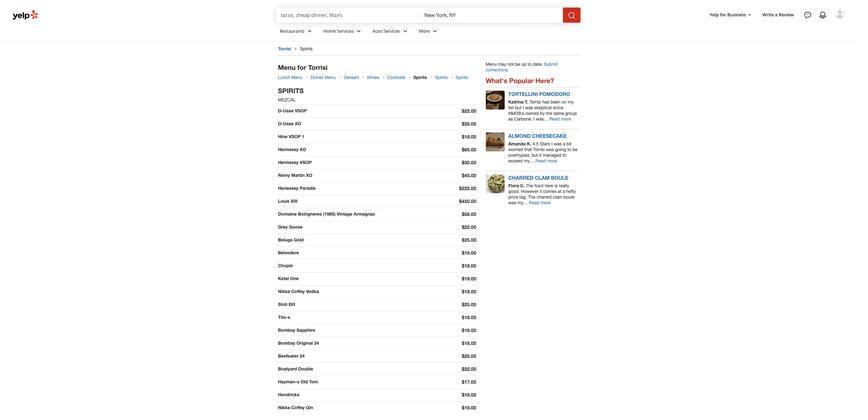 Task type: locate. For each thing, give the bounding box(es) containing it.
2 services from the left
[[384, 28, 400, 34]]

read more link down same
[[550, 116, 571, 121]]

s down "stoli elit"
[[288, 314, 290, 320]]

0 vertical spatial i
[[523, 105, 524, 110]]

i down owned
[[534, 116, 535, 121]]

1 vertical spatial hennessy
[[278, 160, 299, 165]]

for right yelp
[[720, 12, 727, 18]]

1 vertical spatial d-
[[278, 121, 283, 126]]

restaurants link
[[275, 23, 319, 41]]

d- up hine at left
[[278, 121, 283, 126]]

read down managed
[[536, 158, 546, 163]]

0 horizontal spatial be
[[515, 62, 520, 67]]

vsop up martin
[[300, 160, 312, 165]]

tortellini pomodoro link
[[509, 91, 571, 97]]

my… down the tag.
[[518, 200, 528, 205]]

hennessy down hine vsop 1
[[278, 147, 299, 152]]

2 vertical spatial $22.00
[[462, 366, 477, 372]]

0 vertical spatial be
[[515, 62, 520, 67]]

almond cheesecake link
[[509, 133, 567, 139]]

not
[[508, 62, 514, 67]]

dessert link
[[344, 75, 359, 80]]

2 vertical spatial read
[[529, 200, 540, 205]]

write a review link
[[760, 9, 797, 20]]

0 horizontal spatial for
[[298, 64, 306, 71]]

more for cheesecake
[[547, 158, 557, 163]]

boule
[[551, 175, 569, 181]]

1 horizontal spatial 24 chevron down v2 image
[[355, 27, 363, 35]]

vsop
[[295, 108, 307, 113], [289, 134, 301, 139], [300, 160, 312, 165]]

1 horizontal spatial 24
[[314, 340, 319, 346]]

tag.
[[520, 194, 527, 200]]

my… for almond
[[524, 158, 535, 163]]

2 usse from the top
[[283, 121, 294, 126]]

1 horizontal spatial but
[[532, 153, 538, 158]]

1 vertical spatial the
[[528, 194, 536, 200]]

s left old in the left of the page
[[297, 379, 300, 384]]

0 vertical spatial it
[[540, 153, 542, 158]]

services right home
[[337, 28, 354, 34]]

home services
[[324, 28, 354, 34]]

i down katrina t.
[[523, 105, 524, 110]]

2 $19.00 from the top
[[462, 276, 477, 281]]

1 horizontal spatial spirits link
[[456, 75, 468, 80]]

2 horizontal spatial to
[[568, 147, 572, 152]]

as
[[509, 116, 513, 121]]

notifications image
[[820, 11, 827, 19]]

xo down d-usse vsop
[[295, 121, 301, 126]]

24 chevron down v2 image
[[306, 27, 313, 35], [355, 27, 363, 35]]

read more link down managed
[[536, 158, 557, 163]]

my… down overhyped, on the top right of page
[[524, 158, 535, 163]]

0 horizontal spatial spirits link
[[435, 75, 448, 80]]

$35.00
[[462, 121, 477, 127]]

1 vertical spatial vsop
[[289, 134, 301, 139]]

0 vertical spatial $22.00
[[462, 108, 477, 114]]

2 $25.00 from the top
[[462, 302, 477, 307]]

24 chevron down v2 image right more
[[431, 27, 439, 35]]

vsop for $18.00
[[289, 134, 301, 139]]

torrisi down 4.5
[[533, 147, 545, 152]]

bombay for $19.00
[[278, 327, 295, 333]]

stoli elit
[[278, 302, 295, 307]]

1 vertical spatial bombay
[[278, 340, 295, 346]]

1 services from the left
[[337, 28, 354, 34]]

2 $18.00 from the top
[[462, 263, 477, 269]]

to down bit
[[568, 147, 572, 152]]

menu down the menu for torrisi
[[292, 75, 303, 80]]

but down that
[[532, 153, 538, 158]]

0 horizontal spatial services
[[337, 28, 354, 34]]

0 vertical spatial the
[[526, 183, 534, 188]]

$18.00
[[462, 134, 477, 140], [462, 263, 477, 269], [462, 289, 477, 294], [462, 314, 477, 320], [462, 340, 477, 346], [462, 392, 477, 398]]

boingneres
[[298, 211, 322, 217]]

lunch
[[278, 75, 290, 80]]

list
[[509, 105, 514, 110]]

for inside button
[[720, 12, 727, 18]]

24 chevron down v2 image right auto services
[[402, 27, 409, 35]]

1 vertical spatial i
[[534, 116, 535, 121]]

tom
[[309, 379, 318, 384]]

1 nikka from the top
[[278, 289, 290, 294]]

for up lunch menu link
[[298, 64, 306, 71]]

0 vertical spatial bombay
[[278, 327, 295, 333]]

charred
[[537, 194, 552, 200]]

1 horizontal spatial 24 chevron down v2 image
[[431, 27, 439, 35]]

a left bit
[[563, 141, 566, 146]]

spirits mezcal
[[278, 87, 304, 102]]

$22.00 for grey goose
[[462, 224, 477, 230]]

1 horizontal spatial be
[[573, 147, 578, 152]]

read more down managed
[[536, 158, 557, 163]]

0 vertical spatial my…
[[524, 158, 535, 163]]

$25.00
[[462, 237, 477, 243], [462, 302, 477, 307]]

24 chevron down v2 image inside auto services link
[[402, 27, 409, 35]]

usse
[[283, 108, 294, 113], [283, 121, 294, 126]]

dessert
[[344, 75, 359, 80]]

1 vertical spatial it
[[540, 189, 542, 194]]

read more down charred
[[529, 200, 551, 205]]

3 $18.00 from the top
[[462, 289, 477, 294]]

my…
[[524, 158, 535, 163], [518, 200, 528, 205]]

24 chevron down v2 image for restaurants
[[306, 27, 313, 35]]

read for clam
[[529, 200, 540, 205]]

2 vertical spatial i
[[552, 141, 553, 146]]

dinner menu link
[[311, 75, 336, 80]]

1 horizontal spatial s
[[297, 379, 300, 384]]

$19.00
[[462, 250, 477, 256], [462, 276, 477, 281], [462, 327, 477, 333], [462, 405, 477, 410]]

read down charred
[[529, 200, 540, 205]]

4.5
[[533, 141, 539, 146]]

$58.00
[[462, 211, 477, 217]]

1 vertical spatial usse
[[283, 121, 294, 126]]

clam
[[535, 175, 550, 181]]

lunch menu link
[[278, 75, 303, 80]]

coffey for $19.00
[[291, 405, 305, 410]]

nikka down the 'ketel'
[[278, 289, 290, 294]]

0 horizontal spatial 24 chevron down v2 image
[[306, 27, 313, 35]]

0 horizontal spatial i
[[523, 105, 524, 110]]

24 chevron down v2 image inside more link
[[431, 27, 439, 35]]

henessey paradis
[[278, 185, 316, 191]]

2 vertical spatial to
[[563, 153, 567, 158]]

d- down mezcal
[[278, 108, 283, 113]]

1 vertical spatial $22.00
[[462, 224, 477, 230]]

my… for charred
[[518, 200, 528, 205]]

belvedere
[[278, 250, 299, 255]]

more down group
[[561, 116, 571, 121]]

coffey
[[291, 289, 305, 294], [291, 405, 305, 410]]

business categories element
[[275, 23, 846, 41]]

it inside the food here is really good. however it comes at a hefty price tag. the charred clam boule was my…
[[540, 189, 542, 194]]

1 vertical spatial more
[[547, 158, 557, 163]]

to right up
[[528, 62, 532, 67]]

really
[[559, 183, 570, 188]]

has
[[543, 99, 550, 105]]

read down same
[[550, 116, 560, 121]]

be left up
[[515, 62, 520, 67]]

a right at in the top of the page
[[563, 189, 565, 194]]

martin
[[291, 173, 305, 178]]

$22.00 up the "$17.00"
[[462, 366, 477, 372]]

vsop left the 1
[[289, 134, 301, 139]]

lunch menu
[[278, 75, 303, 80]]

to down going on the top right of the page
[[563, 153, 567, 158]]

2 vertical spatial read more link
[[529, 200, 551, 205]]

auto
[[373, 28, 382, 34]]

d-usse xo
[[278, 121, 301, 126]]

0 vertical spatial $25.00
[[462, 237, 477, 243]]

2 24 chevron down v2 image from the left
[[431, 27, 439, 35]]

vsop up the d-usse xo at the left top of the page
[[295, 108, 307, 113]]

read
[[550, 116, 560, 121], [536, 158, 546, 163], [529, 200, 540, 205]]

None search field
[[276, 8, 582, 23]]

1 hennessy from the top
[[278, 147, 299, 152]]

1 vertical spatial 24
[[300, 353, 305, 359]]

1 vertical spatial my…
[[518, 200, 528, 205]]

more down charred
[[541, 200, 551, 205]]

1 $18.00 from the top
[[462, 134, 477, 140]]

it inside 4.5 stars  i was a bit worried that torrisi was going to be overhyped, but it managed to exceed my…
[[540, 153, 542, 158]]

home services link
[[319, 23, 368, 41]]

by
[[540, 111, 545, 116]]

1 coffey from the top
[[291, 289, 305, 294]]

was down t.
[[525, 105, 533, 110]]

xo right martin
[[306, 173, 313, 178]]

0 vertical spatial read more
[[550, 116, 571, 121]]

goose
[[289, 224, 303, 230]]

i right stars
[[552, 141, 553, 146]]

1 vertical spatial for
[[298, 64, 306, 71]]

1 vertical spatial be
[[573, 147, 578, 152]]

usse up hine vsop 1
[[283, 121, 294, 126]]

0 vertical spatial hennessy
[[278, 147, 299, 152]]

more down managed
[[547, 158, 557, 163]]

read more link
[[550, 116, 571, 121], [536, 158, 557, 163], [529, 200, 551, 205]]

2 coffey from the top
[[291, 405, 305, 410]]

0 vertical spatial a
[[776, 12, 778, 18]]

$25.00 for stoli elit
[[462, 302, 477, 307]]

0 vertical spatial read
[[550, 116, 560, 121]]

0 vertical spatial but
[[515, 105, 522, 110]]

hennessy xo
[[278, 147, 306, 152]]

1 vertical spatial coffey
[[291, 405, 305, 410]]

1 24 chevron down v2 image from the left
[[306, 27, 313, 35]]

the up however
[[526, 183, 534, 188]]

1 vertical spatial but
[[532, 153, 538, 158]]

0 vertical spatial more
[[561, 116, 571, 121]]

2 24 chevron down v2 image from the left
[[355, 27, 363, 35]]

services inside "link"
[[337, 28, 354, 34]]

d- for $22.00
[[278, 108, 283, 113]]

2 $22.00 from the top
[[462, 224, 477, 230]]

$22.00 up $35.00
[[462, 108, 477, 114]]

elit
[[289, 302, 295, 307]]

henessey
[[278, 185, 299, 191]]

d- for $35.00
[[278, 121, 283, 126]]

0 horizontal spatial but
[[515, 105, 522, 110]]

services for auto services
[[384, 28, 400, 34]]

remy
[[278, 173, 290, 178]]

but down katrina t.
[[515, 105, 522, 110]]

$65.00
[[462, 147, 477, 152]]

review
[[779, 12, 794, 18]]

was inside the food here is really good. however it comes at a hefty price tag. the charred clam boule was my…
[[509, 200, 517, 205]]

beluga
[[278, 237, 293, 242]]

my… inside the food here is really good. however it comes at a hefty price tag. the charred clam boule was my…
[[518, 200, 528, 205]]

charred clam boule link
[[509, 175, 569, 181]]

spirits link
[[435, 75, 448, 80], [456, 75, 468, 80]]

24 chevron down v2 image inside home services "link"
[[355, 27, 363, 35]]

a inside the food here is really good. however it comes at a hefty price tag. the charred clam boule was my…
[[563, 189, 565, 194]]

0 vertical spatial coffey
[[291, 289, 305, 294]]

16 chevron down v2 image
[[748, 12, 753, 17]]

coffey left the gin
[[291, 405, 305, 410]]

hennessy down hennessy xo
[[278, 160, 299, 165]]

0 horizontal spatial to
[[528, 62, 532, 67]]

it down food
[[540, 189, 542, 194]]

1 vertical spatial read more
[[536, 158, 557, 163]]

read more for cheesecake
[[536, 158, 557, 163]]

usse for $22.00
[[283, 108, 294, 113]]

search image
[[568, 12, 576, 19]]

0 horizontal spatial 24
[[300, 353, 305, 359]]

for
[[720, 12, 727, 18], [298, 64, 306, 71]]

0 vertical spatial xo
[[295, 121, 301, 126]]

0 horizontal spatial s
[[288, 314, 290, 320]]

xo down the 1
[[300, 147, 306, 152]]

24 chevron down v2 image
[[402, 27, 409, 35], [431, 27, 439, 35]]

5 $18.00 from the top
[[462, 340, 477, 346]]

1 horizontal spatial to
[[563, 153, 567, 158]]

read more down same
[[550, 116, 571, 121]]

0 vertical spatial 24
[[314, 340, 319, 346]]

the down however
[[528, 194, 536, 200]]

but
[[515, 105, 522, 110], [532, 153, 538, 158]]

submit
[[544, 62, 558, 67]]

nikka down hendricks
[[278, 405, 290, 410]]

0 horizontal spatial 24 chevron down v2 image
[[402, 27, 409, 35]]

0 vertical spatial for
[[720, 12, 727, 18]]

3 $22.00 from the top
[[462, 366, 477, 372]]

2 vertical spatial xo
[[306, 173, 313, 178]]

0 horizontal spatial none field
[[281, 12, 414, 19]]

1 vertical spatial nikka
[[278, 405, 290, 410]]

torrisi right t.
[[530, 99, 541, 105]]

1 none field from the left
[[281, 12, 414, 19]]

services right auto
[[384, 28, 400, 34]]

1 $22.00 from the top
[[462, 108, 477, 114]]

Near text field
[[425, 12, 558, 19]]

4 $19.00 from the top
[[462, 405, 477, 410]]

usse down mezcal
[[283, 108, 294, 113]]

what's popular here?
[[486, 77, 554, 85]]

$18.00 for coffey
[[462, 289, 477, 294]]

1 horizontal spatial for
[[720, 12, 727, 18]]

my… inside 4.5 stars  i was a bit worried that torrisi was going to be overhyped, but it managed to exceed my…
[[524, 158, 535, 163]]

2 hennessy from the top
[[278, 160, 299, 165]]

bombay
[[278, 327, 295, 333], [278, 340, 295, 346]]

bombay up beefeater
[[278, 340, 295, 346]]

christina o. image
[[835, 9, 846, 20]]

24 chevron down v2 image for more
[[431, 27, 439, 35]]

2 horizontal spatial i
[[552, 141, 553, 146]]

what's
[[486, 77, 508, 85]]

0 vertical spatial usse
[[283, 108, 294, 113]]

read more link down charred
[[529, 200, 551, 205]]

corrections.
[[486, 67, 509, 72]]

2 none field from the left
[[425, 12, 558, 19]]

24 chevron down v2 image left auto
[[355, 27, 363, 35]]

1 vertical spatial s
[[297, 379, 300, 384]]

0 vertical spatial to
[[528, 62, 532, 67]]

none field near
[[425, 12, 558, 19]]

2 vertical spatial a
[[563, 189, 565, 194]]

services
[[337, 28, 354, 34], [384, 28, 400, 34]]

torrisi has been on my list but i was skeptical since it&#39;s owned by the same group as carbone. i was…
[[509, 99, 577, 121]]

0 vertical spatial s
[[288, 314, 290, 320]]

be right going on the top right of the page
[[573, 147, 578, 152]]

menu up corrections.
[[486, 62, 497, 67]]

None field
[[281, 12, 414, 19], [425, 12, 558, 19]]

i inside 4.5 stars  i was a bit worried that torrisi was going to be overhyped, but it managed to exceed my…
[[552, 141, 553, 146]]

sapphire
[[297, 327, 315, 333]]

1 usse from the top
[[283, 108, 294, 113]]

2 d- from the top
[[278, 121, 283, 126]]

1 bombay from the top
[[278, 327, 295, 333]]

food
[[535, 183, 544, 188]]

1 vertical spatial read
[[536, 158, 546, 163]]

2 vertical spatial read more
[[529, 200, 551, 205]]

xiii
[[291, 198, 298, 204]]

business
[[728, 12, 746, 18]]

$22.00 down $58.00
[[462, 224, 477, 230]]

however
[[521, 189, 539, 194]]

0 vertical spatial d-
[[278, 108, 283, 113]]

1 $25.00 from the top
[[462, 237, 477, 243]]

24 right original
[[314, 340, 319, 346]]

the
[[546, 111, 553, 116]]

1 vertical spatial a
[[563, 141, 566, 146]]

3 $19.00 from the top
[[462, 327, 477, 333]]

a inside 4.5 stars  i was a bit worried that torrisi was going to be overhyped, but it managed to exceed my…
[[563, 141, 566, 146]]

2 vertical spatial vsop
[[300, 160, 312, 165]]

2 vertical spatial more
[[541, 200, 551, 205]]

2 bombay from the top
[[278, 340, 295, 346]]

hine
[[278, 134, 288, 139]]

1 horizontal spatial services
[[384, 28, 400, 34]]

coffey down one
[[291, 289, 305, 294]]

1 24 chevron down v2 image from the left
[[402, 27, 409, 35]]

spirits
[[300, 46, 313, 51], [414, 75, 427, 80], [435, 75, 448, 80], [456, 75, 468, 80]]

almond cheesecake
[[509, 133, 567, 139]]

24 chevron down v2 image for home services
[[355, 27, 363, 35]]

24 chevron down v2 image inside restaurants link
[[306, 27, 313, 35]]

read more
[[550, 116, 571, 121], [536, 158, 557, 163], [529, 200, 551, 205]]

24 down original
[[300, 353, 305, 359]]

popular
[[509, 77, 534, 85]]

read more link for clam
[[529, 200, 551, 205]]

2 nikka from the top
[[278, 405, 290, 410]]

read more for pomodoro
[[550, 116, 571, 121]]

24 chevron down v2 image right restaurants
[[306, 27, 313, 35]]

1 vertical spatial $25.00
[[462, 302, 477, 307]]

0 vertical spatial nikka
[[278, 289, 290, 294]]

ketel one
[[278, 276, 299, 281]]

a right the write
[[776, 12, 778, 18]]

at
[[558, 189, 562, 194]]

1 horizontal spatial none field
[[425, 12, 558, 19]]

4 $18.00 from the top
[[462, 314, 477, 320]]

0 vertical spatial read more link
[[550, 116, 571, 121]]

bombay down tito-s at the bottom left
[[278, 327, 295, 333]]

1 vertical spatial read more link
[[536, 158, 557, 163]]

was down price
[[509, 200, 517, 205]]

it left managed
[[540, 153, 542, 158]]

cocktails
[[387, 75, 406, 80]]

1 d- from the top
[[278, 108, 283, 113]]



Task type: vqa. For each thing, say whether or not it's contained in the screenshot.
the right the choices
no



Task type: describe. For each thing, give the bounding box(es) containing it.
armagnac
[[354, 211, 376, 217]]

louis
[[278, 198, 290, 204]]

mezcal
[[278, 97, 296, 102]]

$22.00 for d-usse vsop
[[462, 108, 477, 114]]

tito-
[[278, 314, 288, 320]]

read more for clam
[[529, 200, 551, 205]]

read for cheesecake
[[536, 158, 546, 163]]

$19.00 for one
[[462, 276, 477, 281]]

owned
[[526, 111, 539, 116]]

but inside torrisi has been on my list but i was skeptical since it&#39;s owned by the same group as carbone. i was…
[[515, 105, 522, 110]]

dinner menu
[[311, 75, 336, 80]]

clam
[[553, 194, 563, 200]]

boatyard
[[278, 366, 297, 371]]

one
[[290, 276, 299, 281]]

charred clam boule
[[509, 175, 569, 181]]

here?
[[536, 77, 554, 85]]

torrisi up dinner
[[308, 64, 328, 71]]

$450.00
[[459, 198, 477, 204]]

restaurants
[[280, 28, 305, 34]]

torrisi inside 4.5 stars  i was a bit worried that torrisi was going to be overhyped, but it managed to exceed my…
[[533, 147, 545, 152]]

more for pomodoro
[[561, 116, 571, 121]]

d-usse vsop
[[278, 108, 307, 113]]

here
[[545, 183, 554, 188]]

torrisi inside torrisi has been on my list but i was skeptical since it&#39;s owned by the same group as carbone. i was…
[[530, 99, 541, 105]]

hennessy for $30.00
[[278, 160, 299, 165]]

boatyard double
[[278, 366, 313, 371]]

$18.00 for original
[[462, 340, 477, 346]]

1 spirits link from the left
[[435, 75, 448, 80]]

menu right dinner
[[325, 75, 336, 80]]

good.
[[509, 189, 520, 194]]

tortellini
[[509, 91, 538, 97]]

tortellini pomodoro
[[509, 91, 571, 97]]

be inside 4.5 stars  i was a bit worried that torrisi was going to be overhyped, but it managed to exceed my…
[[573, 147, 578, 152]]

menu for torrisi
[[278, 64, 328, 71]]

but inside 4.5 stars  i was a bit worried that torrisi was going to be overhyped, but it managed to exceed my…
[[532, 153, 538, 158]]

dinner
[[311, 75, 324, 80]]

6 $18.00 from the top
[[462, 392, 477, 398]]

nikka coffey gin
[[278, 405, 313, 410]]

was inside torrisi has been on my list but i was skeptical since it&#39;s owned by the same group as carbone. i was…
[[525, 105, 533, 110]]

1 $19.00 from the top
[[462, 250, 477, 256]]

$22.00 for boatyard double
[[462, 366, 477, 372]]

read more link for cheesecake
[[536, 158, 557, 163]]

home
[[324, 28, 336, 34]]

on
[[562, 99, 567, 105]]

skeptical
[[535, 105, 552, 110]]

may
[[498, 62, 507, 67]]

pomodoro
[[540, 91, 571, 97]]

hayman-
[[278, 379, 297, 384]]

s for $17.00
[[297, 379, 300, 384]]

been
[[551, 99, 561, 105]]

$25.00 for beluga gold
[[462, 237, 477, 243]]

flora
[[509, 183, 519, 188]]

stoli
[[278, 302, 288, 307]]

grey goose
[[278, 224, 303, 230]]

$18.00 for s
[[462, 314, 477, 320]]

user actions element
[[705, 8, 855, 47]]

nikka for $18.00
[[278, 289, 290, 294]]

xo for $35.00
[[295, 121, 301, 126]]

is
[[555, 183, 558, 188]]

auto services
[[373, 28, 400, 34]]

menu up lunch
[[278, 64, 296, 71]]

messages image
[[804, 11, 812, 19]]

2 spirits link from the left
[[456, 75, 468, 80]]

beefeater 24
[[278, 353, 305, 359]]

coffey for $18.00
[[291, 289, 305, 294]]

vintage
[[337, 211, 353, 217]]

read for pomodoro
[[550, 116, 560, 121]]

up
[[522, 62, 527, 67]]

$30.00
[[462, 160, 477, 165]]

(1985)
[[323, 211, 336, 217]]

that
[[525, 147, 532, 152]]

hefty
[[567, 189, 576, 194]]

write
[[763, 12, 774, 18]]

more
[[419, 28, 430, 34]]

was up managed
[[546, 147, 554, 152]]

amanda
[[509, 141, 526, 146]]

domaine
[[278, 211, 297, 217]]

none field find
[[281, 12, 414, 19]]

torrisi link
[[278, 46, 291, 51]]

s for $18.00
[[288, 314, 290, 320]]

more for clam
[[541, 200, 551, 205]]

beefeater
[[278, 353, 299, 359]]

almond
[[509, 133, 531, 139]]

1 vertical spatial to
[[568, 147, 572, 152]]

$19.00 for sapphire
[[462, 327, 477, 333]]

vsop for $30.00
[[300, 160, 312, 165]]

1 horizontal spatial i
[[534, 116, 535, 121]]

1 vertical spatial xo
[[300, 147, 306, 152]]

vodka
[[306, 289, 319, 294]]

0 vertical spatial vsop
[[295, 108, 307, 113]]

remy martin xo
[[278, 173, 313, 178]]

katrina t.
[[509, 99, 529, 105]]

torrisi down restaurants
[[278, 46, 291, 51]]

$225.00
[[459, 185, 477, 191]]

was up going on the top right of the page
[[554, 141, 562, 146]]

nikka for $19.00
[[278, 405, 290, 410]]

louis xiii
[[278, 198, 298, 204]]

boule
[[564, 194, 575, 200]]

hennessy for $65.00
[[278, 147, 299, 152]]

c.
[[521, 183, 525, 188]]

going
[[555, 147, 566, 152]]

spirits
[[278, 87, 304, 95]]

write a review
[[763, 12, 794, 18]]

read more link for pomodoro
[[550, 116, 571, 121]]

for for yelp
[[720, 12, 727, 18]]

24 chevron down v2 image for auto services
[[402, 27, 409, 35]]

hayman-s old tom
[[278, 379, 318, 384]]

bombay original 24
[[278, 340, 319, 346]]

usse for $35.00
[[283, 121, 294, 126]]

Find text field
[[281, 12, 414, 19]]

cheesecake
[[532, 133, 567, 139]]

$19.00 for coffey
[[462, 405, 477, 410]]

paradis
[[300, 185, 316, 191]]

4.5 stars  i was a bit worried that torrisi was going to be overhyped, but it managed to exceed my…
[[509, 141, 578, 163]]

bombay for $18.00
[[278, 340, 295, 346]]

xo for $45.00
[[306, 173, 313, 178]]

yelp for business
[[710, 12, 746, 18]]

wines
[[367, 75, 379, 80]]

services for home services
[[337, 28, 354, 34]]

for for menu
[[298, 64, 306, 71]]

worried
[[509, 147, 523, 152]]

original
[[297, 340, 313, 346]]

was…
[[536, 116, 549, 121]]

$20.00
[[462, 353, 477, 359]]

carbone.
[[514, 116, 533, 121]]

flora c.
[[509, 183, 525, 188]]

$18.00 for vsop
[[462, 134, 477, 140]]

t.
[[525, 99, 529, 105]]



